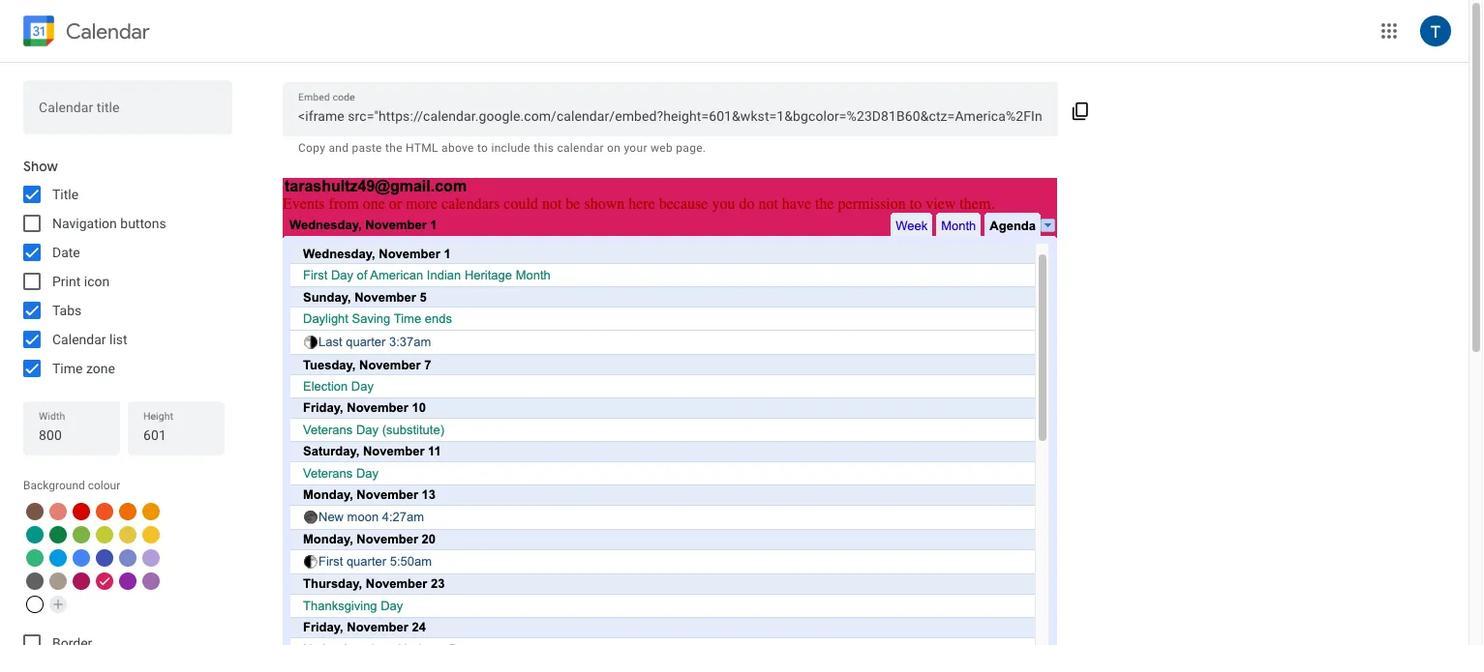 Task type: describe. For each thing, give the bounding box(es) containing it.
page.
[[676, 141, 706, 155]]

content_copy button
[[1058, 86, 1104, 133]]

copy
[[298, 141, 325, 155]]

html
[[406, 141, 438, 155]]

pistachio menu item
[[73, 527, 90, 544]]

beetroot menu item
[[73, 573, 90, 591]]

mango menu item
[[142, 503, 160, 521]]

date
[[52, 245, 80, 260]]

above
[[441, 141, 474, 155]]

calendar colour menu item
[[26, 596, 44, 614]]

copy and paste the html above to include this calendar on your web page.
[[298, 141, 706, 155]]

title
[[52, 187, 79, 202]]

banana menu item
[[142, 527, 160, 544]]

and
[[329, 141, 349, 155]]

background
[[23, 479, 85, 493]]

print
[[52, 274, 81, 289]]

on
[[607, 141, 621, 155]]

eucalyptus menu item
[[26, 527, 44, 544]]

add custom colour menu item
[[49, 596, 67, 614]]

tomato menu item
[[73, 503, 90, 521]]

list
[[109, 332, 127, 348]]

graphite menu item
[[26, 573, 44, 591]]

pumpkin menu item
[[119, 503, 136, 521]]

cherry blossom menu item
[[96, 573, 113, 591]]

tabs
[[52, 303, 82, 318]]

navigation
[[52, 216, 117, 231]]

background colour
[[23, 479, 120, 493]]

cobalt menu item
[[73, 550, 90, 567]]

grape menu item
[[119, 573, 136, 591]]

calendar
[[557, 141, 604, 155]]

content_copy
[[1071, 102, 1091, 121]]



Task type: locate. For each thing, give the bounding box(es) containing it.
calendar link
[[19, 12, 150, 54]]

icon
[[84, 274, 110, 289]]

basil menu item
[[49, 527, 67, 544]]

colour
[[88, 479, 120, 493]]

navigation buttons
[[52, 216, 166, 231]]

peacock menu item
[[49, 550, 67, 567]]

paste
[[352, 141, 382, 155]]

wisteria menu item
[[142, 550, 160, 567]]

print icon
[[52, 274, 110, 289]]

web
[[651, 141, 673, 155]]

tangerine menu item
[[96, 503, 113, 521]]

time
[[52, 361, 83, 377]]

flamingo menu item
[[49, 503, 67, 521]]

calendar for calendar list
[[52, 332, 106, 348]]

1 vertical spatial calendar
[[52, 332, 106, 348]]

your
[[624, 141, 647, 155]]

zone
[[86, 361, 115, 377]]

calendar for calendar
[[66, 18, 150, 44]]

the
[[385, 141, 403, 155]]

avocado menu item
[[96, 527, 113, 544]]

calendar
[[66, 18, 150, 44], [52, 332, 106, 348]]

to
[[477, 141, 488, 155]]

0 vertical spatial calendar
[[66, 18, 150, 44]]

buttons
[[120, 216, 166, 231]]

citron menu item
[[119, 527, 136, 544]]

this
[[534, 141, 554, 155]]

calendar list
[[52, 332, 127, 348]]

time zone
[[52, 361, 115, 377]]

amethyst menu item
[[142, 573, 160, 591]]

birch menu item
[[49, 573, 67, 591]]

lavender menu item
[[119, 550, 136, 567]]

None text field
[[39, 101, 217, 128], [298, 103, 1043, 130], [39, 101, 217, 128], [298, 103, 1043, 130]]

include
[[491, 141, 531, 155]]

show
[[23, 158, 58, 175]]

sage menu item
[[26, 550, 44, 567]]

blueberry menu item
[[96, 550, 113, 567]]

cocoa menu item
[[26, 503, 44, 521]]

None number field
[[39, 422, 105, 449], [143, 422, 209, 449], [39, 422, 105, 449], [143, 422, 209, 449]]



Task type: vqa. For each thing, say whether or not it's contained in the screenshot.
12 PM 12
no



